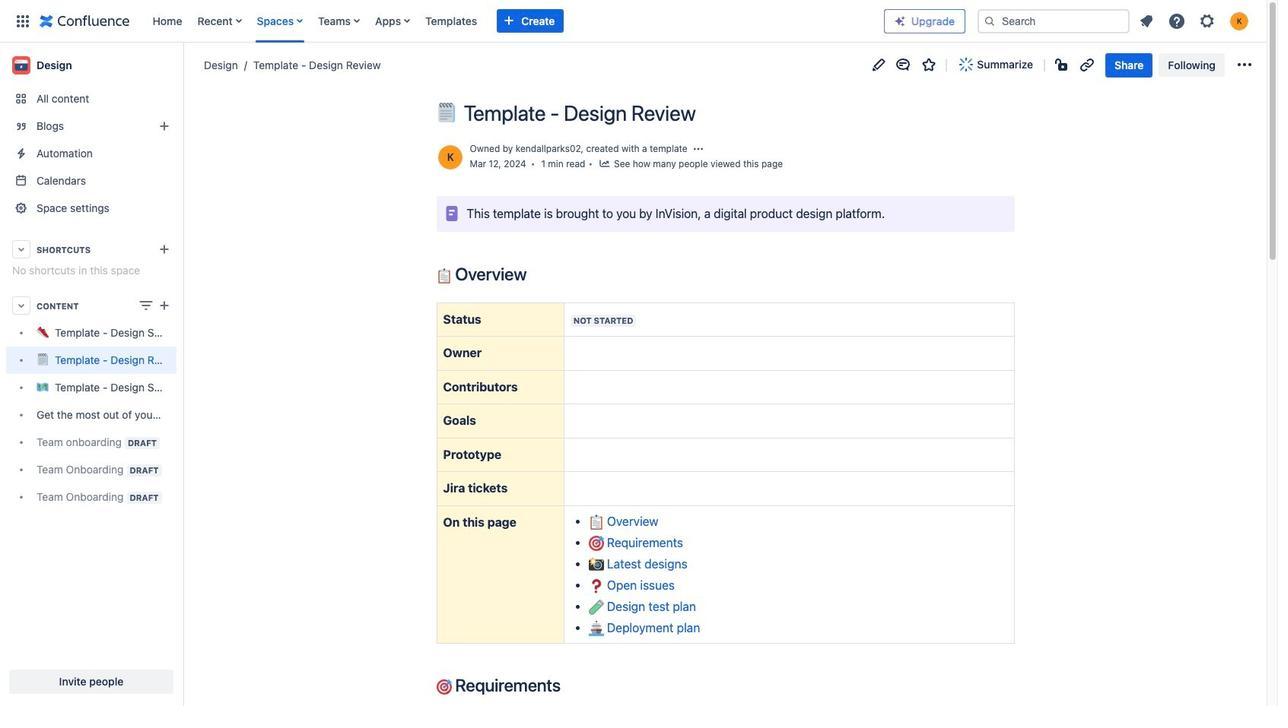 Task type: describe. For each thing, give the bounding box(es) containing it.
panel note image
[[442, 205, 461, 223]]

:notepad_spiral: image
[[436, 102, 456, 122]]

change view image
[[137, 297, 155, 315]]

search image
[[984, 15, 996, 27]]

0 horizontal spatial :dart: image
[[436, 680, 452, 695]]

help icon image
[[1168, 12, 1186, 30]]

appswitcher icon image
[[14, 12, 32, 30]]

:dart: image
[[589, 537, 604, 552]]

:clipboard: image
[[436, 268, 452, 284]]

copy image for left :dart: icon
[[559, 676, 578, 695]]

settings icon image
[[1199, 12, 1217, 30]]

more actions image
[[1236, 56, 1254, 74]]

create image
[[155, 297, 173, 315]]

no restrictions image
[[1054, 56, 1072, 74]]

:test_tube: image
[[589, 601, 604, 616]]

your profile and preferences image
[[1230, 12, 1249, 30]]

copy image for :clipboard: icon
[[525, 265, 544, 283]]

list for premium image in the right of the page
[[1133, 7, 1258, 35]]

:camera_with_flash: image
[[589, 558, 604, 573]]

tree inside space element
[[6, 320, 177, 511]]

copy link image
[[1078, 56, 1097, 74]]



Task type: vqa. For each thing, say whether or not it's contained in the screenshot.
align left image at the top of the page
no



Task type: locate. For each thing, give the bounding box(es) containing it.
:clipboard: image
[[589, 515, 604, 531], [589, 515, 604, 531]]

1 horizontal spatial :dart: image
[[589, 537, 604, 552]]

more information about kendallparks02 image
[[436, 144, 464, 171]]

space element
[[0, 43, 183, 707]]

0 horizontal spatial copy image
[[525, 265, 544, 283]]

0 vertical spatial copy image
[[525, 265, 544, 283]]

edit this page image
[[870, 56, 888, 74]]

Search field
[[978, 9, 1130, 33]]

confluence image
[[40, 12, 130, 30], [40, 12, 130, 30]]

1 vertical spatial :dart: image
[[436, 680, 452, 695]]

1 vertical spatial copy image
[[559, 676, 578, 695]]

global element
[[9, 0, 884, 42]]

:question: image
[[589, 579, 604, 595], [589, 579, 604, 595]]

0 vertical spatial :dart: image
[[589, 537, 604, 552]]

1 horizontal spatial copy image
[[559, 676, 578, 695]]

collapse sidebar image
[[166, 50, 199, 81]]

:test_tube: image
[[589, 601, 604, 616]]

copy link image
[[702, 104, 720, 122]]

manage page ownership image
[[692, 143, 704, 155]]

banner
[[0, 0, 1267, 43]]

:notepad_spiral: image
[[436, 102, 456, 122]]

None search field
[[978, 9, 1130, 33]]

list
[[145, 0, 884, 42], [1133, 7, 1258, 35]]

tree
[[6, 320, 177, 511]]

copy image
[[525, 265, 544, 283], [559, 676, 578, 695]]

star image
[[920, 56, 938, 74]]

list for appswitcher icon
[[145, 0, 884, 42]]

add shortcut image
[[155, 240, 173, 259]]

0 horizontal spatial list
[[145, 0, 884, 42]]

:ship: image
[[589, 622, 604, 637], [589, 622, 604, 637]]

create a blog image
[[155, 117, 173, 135]]

:camera_with_flash: image
[[589, 558, 604, 573]]

:dart: image
[[589, 537, 604, 552], [436, 680, 452, 695]]

notification icon image
[[1138, 12, 1156, 30]]

premium image
[[894, 15, 906, 27]]

1 horizontal spatial list
[[1133, 7, 1258, 35]]



